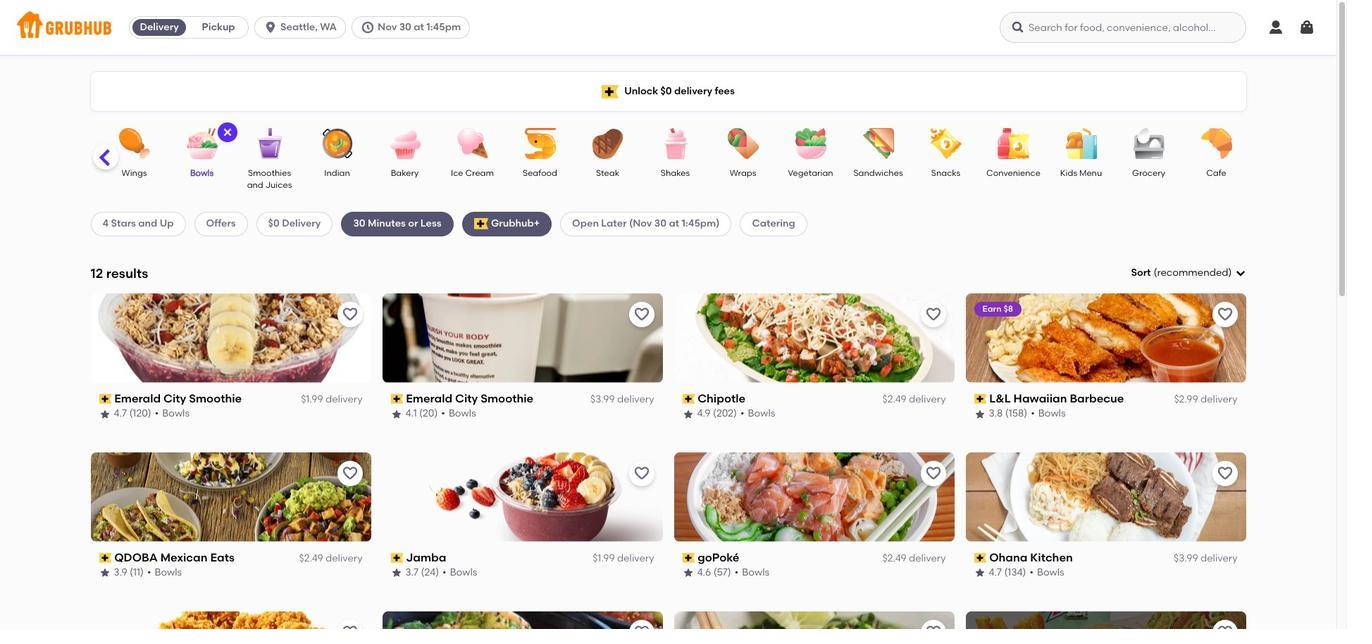 Task type: locate. For each thing, give the bounding box(es) containing it.
bowls right (57)
[[742, 567, 770, 579]]

bowls down qdoba mexican eats
[[155, 567, 182, 579]]

nov 30 at 1:45pm
[[378, 21, 461, 33]]

• right (120)
[[155, 408, 159, 420]]

steak
[[596, 168, 619, 178]]

subscription pass image left the gopoké
[[682, 554, 695, 564]]

• bowls right (120)
[[155, 408, 190, 420]]

$2.99
[[1174, 394, 1198, 406]]

subscription pass image for chipotle
[[682, 395, 695, 405]]

1 vertical spatial $0
[[268, 218, 280, 230]]

subscription pass image left the "chipotle"
[[682, 395, 695, 405]]

30 left 'minutes'
[[353, 218, 366, 230]]

1 horizontal spatial $3.99
[[1174, 553, 1198, 565]]

1 emerald city smoothie from the left
[[114, 392, 242, 406]]

• bowls down qdoba mexican eats
[[147, 567, 182, 579]]

delivery for 3.8 (158)
[[1201, 394, 1238, 406]]

0 horizontal spatial 4.7
[[114, 408, 127, 420]]

4.1
[[406, 408, 417, 420]]

star icon image left '4.9'
[[682, 409, 694, 420]]

1 vertical spatial delivery
[[282, 218, 321, 230]]

wa
[[320, 21, 337, 33]]

delivery for 4.1 (20)
[[617, 394, 654, 406]]

qdoba mexican eats logo image
[[91, 453, 371, 542]]

0 vertical spatial $1.99 delivery
[[301, 394, 363, 406]]

• bowls for 3.9 (11)
[[147, 567, 182, 579]]

bowls for 3.7 (24)
[[450, 567, 477, 579]]

sort
[[1131, 267, 1151, 279]]

1 horizontal spatial emerald
[[406, 392, 453, 406]]

subscription pass image
[[682, 395, 695, 405], [974, 395, 987, 405], [682, 554, 695, 564]]

30
[[399, 21, 411, 33], [353, 218, 366, 230], [655, 218, 667, 230]]

less
[[421, 218, 442, 230]]

delivery for 4.9 (202)
[[909, 394, 946, 406]]

• right (20)
[[441, 408, 445, 420]]

smoothie for 4.1 (20)
[[481, 392, 534, 406]]

1 vertical spatial $3.99 delivery
[[1174, 553, 1238, 565]]

emerald city smoothie
[[114, 392, 242, 406], [406, 392, 534, 406]]

(120)
[[129, 408, 151, 420]]

star icon image for 4.7 (134)
[[974, 568, 985, 580]]

emerald city smoothie up (20)
[[406, 392, 534, 406]]

1 horizontal spatial at
[[669, 218, 679, 230]]

seafood image
[[515, 128, 565, 159]]

1 vertical spatial $3.99
[[1174, 553, 1198, 565]]

bowls image
[[177, 128, 227, 159]]

subscription pass image for 4.7 (134)
[[974, 554, 987, 564]]

at
[[414, 21, 424, 33], [669, 218, 679, 230]]

ohana kitchen
[[989, 552, 1073, 565]]

kids
[[1060, 168, 1078, 178]]

$3.99 delivery
[[591, 394, 654, 406], [1174, 553, 1238, 565]]

30 right the (nov
[[655, 218, 667, 230]]

0 vertical spatial svg image
[[1268, 19, 1285, 36]]

star icon image
[[99, 409, 110, 420], [391, 409, 402, 420], [682, 409, 694, 420], [974, 409, 985, 420], [99, 568, 110, 580], [391, 568, 402, 580], [682, 568, 694, 580], [974, 568, 985, 580]]

0 horizontal spatial $3.99
[[591, 394, 615, 406]]

bowls
[[190, 168, 214, 178], [162, 408, 190, 420], [449, 408, 476, 420], [748, 408, 775, 420], [1039, 408, 1066, 420], [155, 567, 182, 579], [450, 567, 477, 579], [742, 567, 770, 579], [1037, 567, 1065, 579]]

svg image
[[1268, 19, 1285, 36], [1235, 268, 1246, 279]]

seattle, wa
[[281, 21, 337, 33]]

0 horizontal spatial $1.99 delivery
[[301, 394, 363, 406]]

1 vertical spatial 4.7
[[989, 567, 1002, 579]]

emerald up (120)
[[114, 392, 161, 406]]

$3.99 delivery for emerald city smoothie
[[591, 394, 654, 406]]

subscription pass image
[[99, 395, 111, 405], [391, 395, 403, 405], [99, 554, 111, 564], [391, 554, 403, 564], [974, 554, 987, 564]]

3.9 (11)
[[114, 567, 144, 579]]

0 horizontal spatial grubhub plus flag logo image
[[474, 219, 488, 230]]

emerald city smoothie logo image for $1.99
[[91, 294, 371, 383]]

• for 4.7 (120)
[[155, 408, 159, 420]]

0 vertical spatial $0
[[661, 85, 672, 97]]

subscription pass image for 4.1 (20)
[[391, 395, 403, 405]]

(11)
[[130, 567, 144, 579]]

and left up
[[138, 218, 157, 230]]

sandwiches image
[[854, 128, 903, 159]]

svg image inside seattle, wa button
[[264, 20, 278, 35]]

4.7 left (134)
[[989, 567, 1002, 579]]

smoothie
[[189, 392, 242, 406], [481, 392, 534, 406]]

svg image inside main navigation navigation
[[1268, 19, 1285, 36]]

2 horizontal spatial 30
[[655, 218, 667, 230]]

bowls right (24)
[[450, 567, 477, 579]]

star icon image left '4.7 (134)'
[[974, 568, 985, 580]]

at left 1:45pm
[[414, 21, 424, 33]]

save this restaurant image for chipotle
[[925, 306, 942, 323]]

0 horizontal spatial smoothie
[[189, 392, 242, 406]]

1 emerald from the left
[[114, 392, 161, 406]]

30 inside button
[[399, 21, 411, 33]]

open later (nov 30 at 1:45pm)
[[572, 218, 720, 230]]

grubhub plus flag logo image
[[602, 85, 619, 98], [474, 219, 488, 230]]

• right (202) at the right bottom of the page
[[741, 408, 745, 420]]

• bowls right (202) at the right bottom of the page
[[741, 408, 775, 420]]

sandwiches
[[854, 168, 903, 178]]

0 horizontal spatial svg image
[[1235, 268, 1246, 279]]

emerald city smoothie up (120)
[[114, 392, 242, 406]]

• for 4.7 (134)
[[1030, 567, 1034, 579]]

$2.49
[[883, 394, 907, 406], [299, 553, 323, 565], [883, 553, 907, 565]]

star icon image for 3.9 (11)
[[99, 568, 110, 580]]

soup image
[[42, 128, 91, 159]]

star icon image left 3.9
[[99, 568, 110, 580]]

1 vertical spatial at
[[669, 218, 679, 230]]

fees
[[715, 85, 735, 97]]

$2.99 delivery
[[1174, 394, 1238, 406]]

1 horizontal spatial $3.99 delivery
[[1174, 553, 1238, 565]]

• bowls for 4.9 (202)
[[741, 408, 775, 420]]

kids menu image
[[1057, 128, 1106, 159]]

earn
[[983, 304, 1002, 314]]

0 horizontal spatial emerald city smoothie logo image
[[91, 294, 371, 383]]

star icon image left 3.7
[[391, 568, 402, 580]]

1 horizontal spatial grubhub plus flag logo image
[[602, 85, 619, 98]]

star icon image for 4.7 (120)
[[99, 409, 110, 420]]

• bowls right (24)
[[443, 567, 477, 579]]

0 vertical spatial $3.99 delivery
[[591, 394, 654, 406]]

0 vertical spatial $1.99
[[301, 394, 323, 406]]

grocery image
[[1124, 128, 1174, 159]]

2 emerald city smoothie logo image from the left
[[382, 294, 663, 383]]

at left 1:45pm)
[[669, 218, 679, 230]]

shakes
[[661, 168, 690, 178]]

1 horizontal spatial $1.99 delivery
[[593, 553, 654, 565]]

1 horizontal spatial 30
[[399, 21, 411, 33]]

• bowls right (57)
[[735, 567, 770, 579]]

star icon image for 3.7 (24)
[[391, 568, 402, 580]]

$1.99 for emerald city smoothie
[[301, 394, 323, 406]]

grubhub plus flag logo image left unlock
[[602, 85, 619, 98]]

$3.99 for emerald city smoothie
[[591, 394, 615, 406]]

chipotle
[[698, 392, 746, 406]]

save this restaurant image
[[633, 306, 650, 323], [1217, 306, 1234, 323], [341, 466, 358, 482], [633, 466, 650, 482], [925, 466, 942, 482], [341, 625, 358, 630], [925, 625, 942, 630], [1217, 625, 1234, 630]]

• for 4.1 (20)
[[441, 408, 445, 420]]

1 horizontal spatial svg image
[[1268, 19, 1285, 36]]

emerald city smoothie for (120)
[[114, 392, 242, 406]]

$3.99
[[591, 394, 615, 406], [1174, 553, 1198, 565]]

delivery down juices
[[282, 218, 321, 230]]

wraps
[[730, 168, 756, 178]]

0 horizontal spatial emerald city smoothie
[[114, 392, 242, 406]]

0 vertical spatial grubhub plus flag logo image
[[602, 85, 619, 98]]

$2.49 for chipotle
[[883, 394, 907, 406]]

emerald city smoothie logo image
[[91, 294, 371, 383], [382, 294, 663, 383]]

star icon image for 4.9 (202)
[[682, 409, 694, 420]]

bowls down kitchen
[[1037, 567, 1065, 579]]

bowls for 4.1 (20)
[[449, 408, 476, 420]]

30 right nov
[[399, 21, 411, 33]]

seafood
[[523, 168, 557, 178]]

shakes image
[[651, 128, 700, 159]]

• right (11)
[[147, 567, 151, 579]]

delivery left pickup
[[140, 21, 179, 33]]

smoothies and juices image
[[245, 128, 294, 159]]

city
[[164, 392, 186, 406], [455, 392, 478, 406]]

$0 right unlock
[[661, 85, 672, 97]]

star icon image left 3.8
[[974, 409, 985, 420]]

bowls for 3.8 (158)
[[1039, 408, 1066, 420]]

$0 down juices
[[268, 218, 280, 230]]

unlock
[[624, 85, 658, 97]]

0 vertical spatial at
[[414, 21, 424, 33]]

• for 4.9 (202)
[[741, 408, 745, 420]]

• bowls right (20)
[[441, 408, 476, 420]]

1 horizontal spatial $0
[[661, 85, 672, 97]]

l&l hawaiian barbecue logo image
[[966, 294, 1246, 383]]

bakery image
[[380, 128, 430, 159]]

3.7
[[406, 567, 419, 579]]

stars
[[111, 218, 136, 230]]

earn $8
[[983, 304, 1013, 314]]

emerald
[[114, 392, 161, 406], [406, 392, 453, 406]]

subscription pass image for 3.9 (11)
[[99, 554, 111, 564]]

0 horizontal spatial $3.99 delivery
[[591, 394, 654, 406]]

and down the smoothies
[[247, 181, 263, 191]]

snacks image
[[921, 128, 971, 159]]

recommended
[[1157, 267, 1229, 279]]

• bowls down hawaiian
[[1031, 408, 1066, 420]]

$2.49 for gopoké
[[883, 553, 907, 565]]

1 horizontal spatial city
[[455, 392, 478, 406]]

1 city from the left
[[164, 392, 186, 406]]

1:45pm)
[[682, 218, 720, 230]]

2 city from the left
[[455, 392, 478, 406]]

• right (57)
[[735, 567, 739, 579]]

emerald up (20)
[[406, 392, 453, 406]]

1 horizontal spatial smoothie
[[481, 392, 534, 406]]

4.6 (57)
[[697, 567, 731, 579]]

bowls down l&l hawaiian barbecue
[[1039, 408, 1066, 420]]

1 horizontal spatial emerald city smoothie
[[406, 392, 534, 406]]

• bowls for 4.6 (57)
[[735, 567, 770, 579]]

delivery for 4.7 (134)
[[1201, 553, 1238, 565]]

Search for food, convenience, alcohol... search field
[[1000, 12, 1247, 43]]

1 smoothie from the left
[[189, 392, 242, 406]]

0 horizontal spatial emerald
[[114, 392, 161, 406]]

•
[[155, 408, 159, 420], [441, 408, 445, 420], [741, 408, 745, 420], [1031, 408, 1035, 420], [147, 567, 151, 579], [443, 567, 447, 579], [735, 567, 739, 579], [1030, 567, 1034, 579]]

$1.99
[[301, 394, 323, 406], [593, 553, 615, 565]]

• right (24)
[[443, 567, 447, 579]]

emerald city smoothie logo image for $3.99
[[382, 294, 663, 383]]

$3.99 delivery for ohana kitchen
[[1174, 553, 1238, 565]]

1 horizontal spatial 4.7
[[989, 567, 1002, 579]]

subscription pass image left l&l
[[974, 395, 987, 405]]

eats
[[210, 552, 235, 565]]

• bowls down kitchen
[[1030, 567, 1065, 579]]

cafe image
[[1192, 128, 1241, 159]]

0 horizontal spatial at
[[414, 21, 424, 33]]

kitchen
[[1030, 552, 1073, 565]]

unlock $0 delivery fees
[[624, 85, 735, 97]]

star icon image left 4.7 (120)
[[99, 409, 110, 420]]

wraps image
[[718, 128, 768, 159]]

2 emerald from the left
[[406, 392, 453, 406]]

save this restaurant image
[[341, 306, 358, 323], [925, 306, 942, 323], [1217, 466, 1234, 482], [633, 625, 650, 630]]

delivery for 4.7 (120)
[[326, 394, 363, 406]]

star icon image left "4.6"
[[682, 568, 694, 580]]

wings image
[[110, 128, 159, 159]]

• for 4.6 (57)
[[735, 567, 739, 579]]

$0
[[661, 85, 672, 97], [268, 218, 280, 230]]

grubhub plus flag logo image left grubhub+
[[474, 219, 488, 230]]

delivery
[[140, 21, 179, 33], [282, 218, 321, 230]]

• for 3.8 (158)
[[1031, 408, 1035, 420]]

0 vertical spatial and
[[247, 181, 263, 191]]

1 horizontal spatial emerald city smoothie logo image
[[382, 294, 663, 383]]

0 vertical spatial delivery
[[140, 21, 179, 33]]

$2.49 delivery for qdoba mexican eats
[[299, 553, 363, 565]]

star icon image left 4.1 in the bottom left of the page
[[391, 409, 402, 420]]

2 smoothie from the left
[[481, 392, 534, 406]]

ice cream image
[[448, 128, 497, 159]]

0 vertical spatial 4.7
[[114, 408, 127, 420]]

0 horizontal spatial city
[[164, 392, 186, 406]]

bowls right (202) at the right bottom of the page
[[748, 408, 775, 420]]

• bowls
[[155, 408, 190, 420], [441, 408, 476, 420], [741, 408, 775, 420], [1031, 408, 1066, 420], [147, 567, 182, 579], [443, 567, 477, 579], [735, 567, 770, 579], [1030, 567, 1065, 579]]

bowls right (120)
[[162, 408, 190, 420]]

svg image
[[1299, 19, 1316, 36], [264, 20, 278, 35], [361, 20, 375, 35], [1011, 20, 1025, 35], [222, 127, 233, 138]]

1 vertical spatial $1.99 delivery
[[593, 553, 654, 565]]

0 horizontal spatial $1.99
[[301, 394, 323, 406]]

• right (158)
[[1031, 408, 1035, 420]]

and
[[247, 181, 263, 191], [138, 218, 157, 230]]

• down ohana kitchen in the right bottom of the page
[[1030, 567, 1034, 579]]

1 vertical spatial grubhub plus flag logo image
[[474, 219, 488, 230]]

ohana kitchen logo image
[[966, 453, 1246, 542]]

1 emerald city smoothie logo image from the left
[[91, 294, 371, 383]]

1 horizontal spatial and
[[247, 181, 263, 191]]

1 vertical spatial and
[[138, 218, 157, 230]]

star icon image for 4.1 (20)
[[391, 409, 402, 420]]

None field
[[1131, 266, 1246, 281]]

bowls right (20)
[[449, 408, 476, 420]]

delivery for 4.6 (57)
[[909, 553, 946, 565]]

4.9 (202)
[[697, 408, 737, 420]]

1 horizontal spatial $1.99
[[593, 553, 615, 565]]

gopoké
[[698, 552, 740, 565]]

0 vertical spatial $3.99
[[591, 394, 615, 406]]

bowls for 4.7 (134)
[[1037, 567, 1065, 579]]

4.7 for ohana kitchen
[[989, 567, 1002, 579]]

4.7
[[114, 408, 127, 420], [989, 567, 1002, 579]]

0 horizontal spatial delivery
[[140, 21, 179, 33]]

minutes
[[368, 218, 406, 230]]

l&l
[[989, 392, 1011, 406]]

)
[[1229, 267, 1232, 279]]

2 emerald city smoothie from the left
[[406, 392, 534, 406]]

$2.49 delivery for chipotle
[[883, 394, 946, 406]]

1 vertical spatial $1.99
[[593, 553, 615, 565]]

4.7 left (120)
[[114, 408, 127, 420]]



Task type: vqa. For each thing, say whether or not it's contained in the screenshot.
'H20' in the PROBIOTIC COCONUT YOGURT · COCO H20 · FRESH MINT · BASIL ·
no



Task type: describe. For each thing, give the bounding box(es) containing it.
emerald city smoothie for (20)
[[406, 392, 534, 406]]

(158)
[[1005, 408, 1028, 420]]

later
[[601, 218, 627, 230]]

bowls down 'bowls' image
[[190, 168, 214, 178]]

0 horizontal spatial 30
[[353, 218, 366, 230]]

ohana
[[989, 552, 1028, 565]]

• for 3.7 (24)
[[443, 567, 447, 579]]

0 horizontal spatial $0
[[268, 218, 280, 230]]

pickup button
[[189, 16, 248, 39]]

indian image
[[313, 128, 362, 159]]

4.9
[[697, 408, 711, 420]]

indian
[[324, 168, 350, 178]]

mexican
[[160, 552, 208, 565]]

emerald for (20)
[[406, 392, 453, 406]]

vegetarian
[[788, 168, 833, 178]]

3.8
[[989, 408, 1003, 420]]

3.7 (24)
[[406, 567, 439, 579]]

3.9
[[114, 567, 127, 579]]

4 stars and up
[[103, 218, 174, 230]]

(20)
[[419, 408, 438, 420]]

• bowls for 4.7 (120)
[[155, 408, 190, 420]]

star icon image for 3.8 (158)
[[974, 409, 985, 420]]

1:45pm
[[427, 21, 461, 33]]

delivery button
[[130, 16, 189, 39]]

$3.99 for ohana kitchen
[[1174, 553, 1198, 565]]

steak image
[[583, 128, 632, 159]]

gopoké logo image
[[674, 453, 954, 542]]

grubhub plus flag logo image for unlock $0 delivery fees
[[602, 85, 619, 98]]

offers
[[206, 218, 236, 230]]

open
[[572, 218, 599, 230]]

ice cream
[[451, 168, 494, 178]]

save this restaurant image for ohana kitchen
[[1217, 466, 1234, 482]]

4.7 (120)
[[114, 408, 151, 420]]

bowls for 4.9 (202)
[[748, 408, 775, 420]]

cream
[[465, 168, 494, 178]]

bakery
[[391, 168, 419, 178]]

$2.49 delivery for gopoké
[[883, 553, 946, 565]]

pickup
[[202, 21, 235, 33]]

• bowls for 3.8 (158)
[[1031, 408, 1066, 420]]

grubhub+
[[491, 218, 540, 230]]

or
[[408, 218, 418, 230]]

4.7 for emerald city smoothie
[[114, 408, 127, 420]]

nov
[[378, 21, 397, 33]]

jamba
[[406, 552, 446, 565]]

big island poke logo image
[[382, 612, 663, 630]]

chipotle logo image
[[674, 294, 954, 383]]

subscription pass image for 4.7 (120)
[[99, 395, 111, 405]]

juices
[[265, 181, 292, 191]]

vegetarian image
[[786, 128, 835, 159]]

seattle,
[[281, 21, 318, 33]]

delivery inside button
[[140, 21, 179, 33]]

qdoba mexican eats
[[114, 552, 235, 565]]

subscription pass image for l&l hawaiian barbecue
[[974, 395, 987, 405]]

none field containing sort
[[1131, 266, 1246, 281]]

bowls for 3.9 (11)
[[155, 567, 182, 579]]

up
[[160, 218, 174, 230]]

l&l hawaiian barbecue
[[989, 392, 1124, 406]]

snacks
[[931, 168, 961, 178]]

12
[[91, 265, 103, 282]]

1 vertical spatial svg image
[[1235, 268, 1246, 279]]

$1.99 delivery for jamba
[[593, 553, 654, 565]]

• bowls for 4.1 (20)
[[441, 408, 476, 420]]

star icon image for 4.6 (57)
[[682, 568, 694, 580]]

catering
[[752, 218, 795, 230]]

$2.49 for qdoba mexican eats
[[299, 553, 323, 565]]

(
[[1154, 267, 1157, 279]]

menu
[[1080, 168, 1102, 178]]

grocery
[[1132, 168, 1166, 178]]

barbecue
[[1070, 392, 1124, 406]]

ice
[[451, 168, 463, 178]]

bowls for 4.6 (57)
[[742, 567, 770, 579]]

4.6
[[697, 567, 711, 579]]

convenience
[[987, 168, 1041, 178]]

(24)
[[421, 567, 439, 579]]

main navigation navigation
[[0, 0, 1337, 55]]

delivery for 3.9 (11)
[[326, 553, 363, 565]]

bowls for 4.7 (120)
[[162, 408, 190, 420]]

city for (20)
[[455, 392, 478, 406]]

subscription pass image for gopoké
[[682, 554, 695, 564]]

grubhub plus flag logo image for grubhub+
[[474, 219, 488, 230]]

3.8 (158)
[[989, 408, 1028, 420]]

0 horizontal spatial and
[[138, 218, 157, 230]]

• for 3.9 (11)
[[147, 567, 151, 579]]

• bowls for 3.7 (24)
[[443, 567, 477, 579]]

wings
[[122, 168, 147, 178]]

kids menu
[[1060, 168, 1102, 178]]

4.7 (134)
[[989, 567, 1026, 579]]

smoothie for 4.7 (120)
[[189, 392, 242, 406]]

nov 30 at 1:45pm button
[[352, 16, 476, 39]]

sort ( recommended )
[[1131, 267, 1232, 279]]

hawaiian
[[1014, 392, 1067, 406]]

1 horizontal spatial delivery
[[282, 218, 321, 230]]

4.1 (20)
[[406, 408, 438, 420]]

convenience image
[[989, 128, 1038, 159]]

delivery for 3.7 (24)
[[617, 553, 654, 565]]

12 results
[[91, 265, 148, 282]]

seattle, wa button
[[254, 16, 352, 39]]

smoothies and juices
[[247, 168, 292, 191]]

svg image inside nov 30 at 1:45pm button
[[361, 20, 375, 35]]

(134)
[[1004, 567, 1026, 579]]

jamba logo image
[[382, 453, 663, 542]]

$8
[[1004, 304, 1013, 314]]

$1.99 delivery for emerald city smoothie
[[301, 394, 363, 406]]

$0 delivery
[[268, 218, 321, 230]]

save this restaurant image for emerald city smoothie
[[341, 306, 358, 323]]

qdoba
[[114, 552, 158, 565]]

(202)
[[713, 408, 737, 420]]

and inside smoothies and juices
[[247, 181, 263, 191]]

cafe
[[1207, 168, 1227, 178]]

(57)
[[714, 567, 731, 579]]

• bowls for 4.7 (134)
[[1030, 567, 1065, 579]]

subscription pass image for 3.7 (24)
[[391, 554, 403, 564]]

city for (120)
[[164, 392, 186, 406]]

$1.99 for jamba
[[593, 553, 615, 565]]

at inside button
[[414, 21, 424, 33]]

results
[[106, 265, 148, 282]]

emerald for (120)
[[114, 392, 161, 406]]

smoothies
[[248, 168, 291, 178]]

(nov
[[629, 218, 652, 230]]

kfc logo image
[[91, 612, 371, 630]]

30 minutes or less
[[353, 218, 442, 230]]

pho liu logo image
[[674, 612, 954, 630]]



